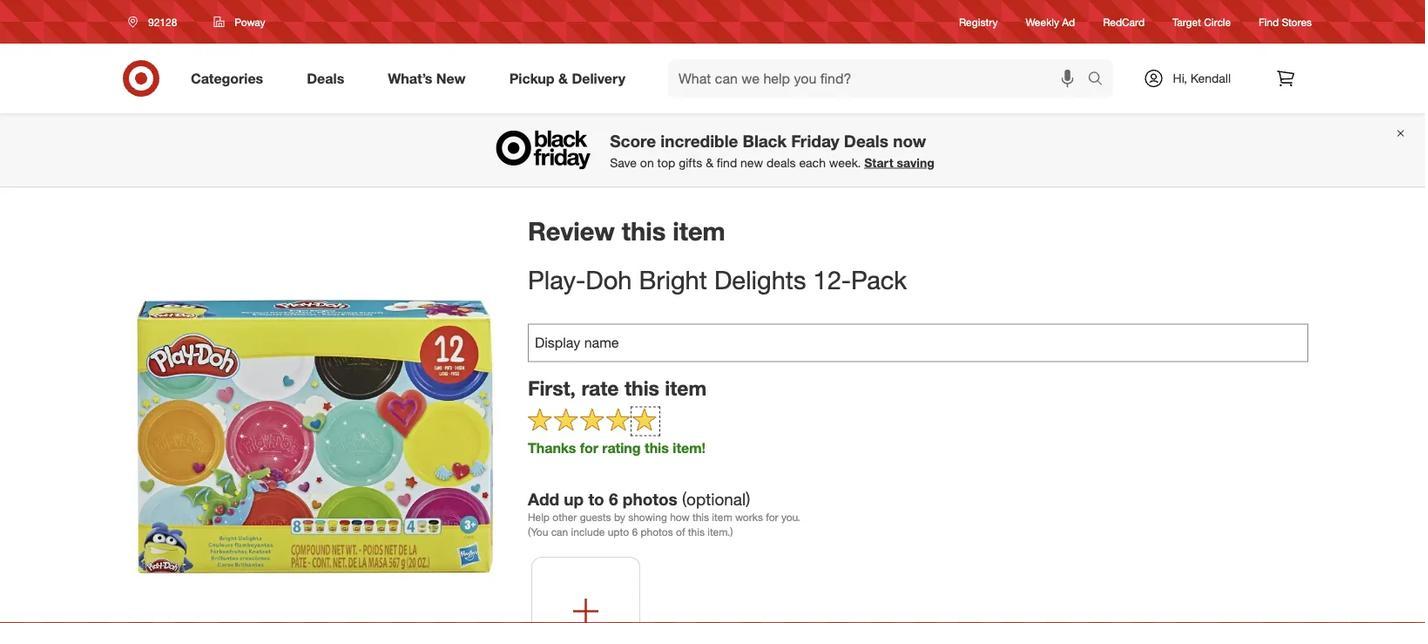 Task type: locate. For each thing, give the bounding box(es) containing it.
this right rate at the left bottom
[[625, 376, 660, 400]]

&
[[559, 70, 568, 87], [706, 155, 714, 170]]

help
[[528, 511, 550, 524]]

gifts
[[679, 155, 703, 170]]

photos up showing at bottom left
[[623, 489, 678, 509]]

None text field
[[528, 324, 1309, 362]]

first, rate this item
[[528, 376, 707, 400]]

friday
[[792, 131, 840, 151]]

rating
[[603, 439, 641, 456]]

1 vertical spatial for
[[766, 511, 779, 524]]

0 vertical spatial &
[[559, 70, 568, 87]]

0 vertical spatial for
[[580, 439, 599, 456]]

item up play-doh bright delights 12-pack
[[673, 215, 726, 246]]

showing
[[629, 511, 667, 524]]

photos down showing at bottom left
[[641, 526, 673, 539]]

1 horizontal spatial &
[[706, 155, 714, 170]]

2 vertical spatial item
[[712, 511, 733, 524]]

doh
[[586, 264, 632, 295]]

this right how
[[693, 511, 709, 524]]

6
[[609, 489, 618, 509], [632, 526, 638, 539]]

92128
[[148, 15, 177, 28]]

0 vertical spatial item
[[673, 215, 726, 246]]

1 horizontal spatial for
[[766, 511, 779, 524]]

new
[[741, 155, 764, 170]]

now
[[894, 131, 927, 151]]

find stores
[[1260, 15, 1313, 28]]

deals inside deals link
[[307, 70, 344, 87]]

what's new link
[[373, 59, 488, 98]]

1 vertical spatial &
[[706, 155, 714, 170]]

for inside the "add up to 6 photos (optional) help other guests by showing how this item works for you. (you can include upto 6 photos of this item.)"
[[766, 511, 779, 524]]

categories
[[191, 70, 263, 87]]

6 right to
[[609, 489, 618, 509]]

upto
[[608, 526, 629, 539]]

item!
[[673, 439, 706, 456]]

for
[[580, 439, 599, 456], [766, 511, 779, 524]]

play-doh bright delights 12-pack
[[528, 264, 908, 295]]

hi, kendall
[[1174, 71, 1232, 86]]

& inside "link"
[[559, 70, 568, 87]]

find
[[717, 155, 738, 170]]

to
[[589, 489, 605, 509]]

1 vertical spatial item
[[665, 376, 707, 400]]

item up "item!"
[[665, 376, 707, 400]]

start
[[865, 155, 894, 170]]

each
[[800, 155, 826, 170]]

1 horizontal spatial deals
[[844, 131, 889, 151]]

weekly ad
[[1026, 15, 1076, 28]]

what's new
[[388, 70, 466, 87]]

1 horizontal spatial 6
[[632, 526, 638, 539]]

deals up 'start' at the top right of the page
[[844, 131, 889, 151]]

week.
[[830, 155, 861, 170]]

review this item
[[528, 215, 726, 246]]

item
[[673, 215, 726, 246], [665, 376, 707, 400], [712, 511, 733, 524]]

target circle link
[[1173, 14, 1232, 29]]

incredible
[[661, 131, 738, 151]]

find stores link
[[1260, 14, 1313, 29]]

deals left what's
[[307, 70, 344, 87]]

0 vertical spatial deals
[[307, 70, 344, 87]]

0 horizontal spatial &
[[559, 70, 568, 87]]

pack
[[852, 264, 908, 295]]

& right pickup
[[559, 70, 568, 87]]

review
[[528, 215, 615, 246]]

poway button
[[203, 6, 277, 37]]

deals link
[[292, 59, 366, 98]]

(you
[[528, 526, 549, 539]]

deals
[[307, 70, 344, 87], [844, 131, 889, 151]]

1 vertical spatial deals
[[844, 131, 889, 151]]

this up bright
[[622, 215, 666, 246]]

this
[[622, 215, 666, 246], [625, 376, 660, 400], [645, 439, 669, 456], [693, 511, 709, 524], [688, 526, 705, 539]]

redcard link
[[1104, 14, 1145, 29]]

0 horizontal spatial 6
[[609, 489, 618, 509]]

add up to 6 photos (optional) help other guests by showing how this item works for you. (you can include upto 6 photos of this item.)
[[528, 489, 801, 539]]

for left you.
[[766, 511, 779, 524]]

for left rating
[[580, 439, 599, 456]]

photos
[[623, 489, 678, 509], [641, 526, 673, 539]]

saving
[[897, 155, 935, 170]]

item inside the "add up to 6 photos (optional) help other guests by showing how this item works for you. (you can include upto 6 photos of this item.)"
[[712, 511, 733, 524]]

& left find
[[706, 155, 714, 170]]

you.
[[782, 511, 801, 524]]

up
[[564, 489, 584, 509]]

pickup & delivery
[[510, 70, 626, 87]]

thanks for rating this item!
[[528, 439, 706, 456]]

stores
[[1283, 15, 1313, 28]]

include
[[571, 526, 605, 539]]

0 horizontal spatial for
[[580, 439, 599, 456]]

black
[[743, 131, 787, 151]]

item up item.) at the bottom of page
[[712, 511, 733, 524]]

0 horizontal spatial deals
[[307, 70, 344, 87]]

6 right 'upto'
[[632, 526, 638, 539]]



Task type: vqa. For each thing, say whether or not it's contained in the screenshot.
first,
yes



Task type: describe. For each thing, give the bounding box(es) containing it.
on
[[640, 155, 654, 170]]

circle
[[1205, 15, 1232, 28]]

how
[[670, 511, 690, 524]]

kendall
[[1191, 71, 1232, 86]]

pickup
[[510, 70, 555, 87]]

1 vertical spatial 6
[[632, 526, 638, 539]]

redcard
[[1104, 15, 1145, 28]]

What can we help you find? suggestions appear below search field
[[669, 59, 1093, 98]]

item.)
[[708, 526, 733, 539]]

search
[[1080, 72, 1122, 89]]

score incredible black friday deals now save on top gifts & find new deals each week. start saving
[[610, 131, 935, 170]]

play-
[[528, 264, 586, 295]]

0 vertical spatial photos
[[623, 489, 678, 509]]

target
[[1173, 15, 1202, 28]]

(optional)
[[683, 489, 751, 509]]

weekly ad link
[[1026, 14, 1076, 29]]

delights
[[715, 264, 807, 295]]

by
[[614, 511, 626, 524]]

ad
[[1063, 15, 1076, 28]]

1 vertical spatial photos
[[641, 526, 673, 539]]

pickup & delivery link
[[495, 59, 648, 98]]

12-
[[814, 264, 852, 295]]

hi,
[[1174, 71, 1188, 86]]

registry link
[[960, 14, 998, 29]]

find
[[1260, 15, 1280, 28]]

first,
[[528, 376, 576, 400]]

save
[[610, 155, 637, 170]]

of
[[676, 526, 685, 539]]

deals inside score incredible black friday deals now save on top gifts & find new deals each week. start saving
[[844, 131, 889, 151]]

92128 button
[[117, 6, 196, 37]]

new
[[437, 70, 466, 87]]

registry
[[960, 15, 998, 28]]

this right "of"
[[688, 526, 705, 539]]

what's
[[388, 70, 433, 87]]

rate
[[582, 376, 619, 400]]

search button
[[1080, 59, 1122, 101]]

bright
[[639, 264, 708, 295]]

target circle
[[1173, 15, 1232, 28]]

this left "item!"
[[645, 439, 669, 456]]

score
[[610, 131, 656, 151]]

0 vertical spatial 6
[[609, 489, 618, 509]]

& inside score incredible black friday deals now save on top gifts & find new deals each week. start saving
[[706, 155, 714, 170]]

other
[[553, 511, 577, 524]]

weekly
[[1026, 15, 1060, 28]]

thanks
[[528, 439, 576, 456]]

categories link
[[176, 59, 285, 98]]

top
[[658, 155, 676, 170]]

guests
[[580, 511, 612, 524]]

works
[[736, 511, 763, 524]]

can
[[551, 526, 568, 539]]

delivery
[[572, 70, 626, 87]]

add
[[528, 489, 560, 509]]

deals
[[767, 155, 796, 170]]

poway
[[235, 15, 265, 28]]



